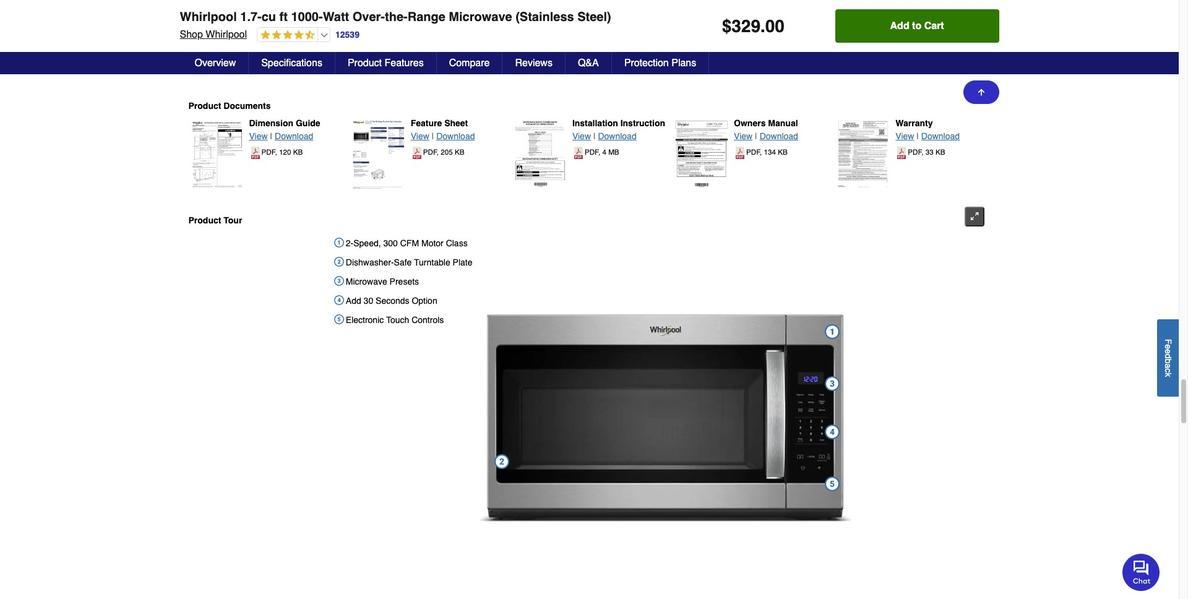 Task type: locate. For each thing, give the bounding box(es) containing it.
progress
[[234, 63, 268, 73]]

5 | from the left
[[917, 131, 919, 141]]

3 | from the left
[[593, 131, 596, 141]]

3 view link from the left
[[572, 131, 591, 141]]

30 for add 30 seconds option quickly set the microwave timer to 30 seconds or add it to already in-progress cooking time with the touch of a button.
[[213, 36, 222, 46]]

download link down manual
[[760, 131, 798, 141]]

1 vertical spatial product
[[188, 101, 221, 111]]

0 vertical spatial the
[[238, 51, 250, 61]]

whirlpool up shop whirlpool
[[180, 10, 237, 24]]

add up electronic
[[346, 296, 361, 306]]

microwave down dishwasher-
[[346, 277, 387, 287]]

seconds inside add 30 seconds option quickly set the microwave timer to 30 seconds or add it to already in-progress cooking time with the touch of a button.
[[225, 36, 261, 46]]

with right options
[[643, 51, 658, 61]]

kb for dimension guide view | download
[[293, 148, 303, 157]]

download link up mb
[[598, 131, 637, 141]]

0 horizontal spatial as
[[481, 63, 491, 73]]

controls
[[412, 315, 444, 325]]

0 vertical spatial add
[[890, 20, 910, 32]]

cu
[[262, 10, 276, 24]]

0 vertical spatial whirlpool
[[180, 10, 237, 24]]

1 horizontal spatial option
[[412, 296, 437, 306]]

k
[[1163, 372, 1173, 377]]

kb
[[293, 148, 303, 157], [455, 148, 464, 157], [778, 148, 788, 157], [936, 148, 945, 157]]

as down navigate
[[481, 63, 491, 73]]

view link down feature
[[411, 131, 429, 141]]

download link up 120
[[275, 131, 313, 141]]

pdf, 4 mb
[[585, 148, 619, 157]]

2 horizontal spatial 30
[[364, 296, 373, 306]]

download link down sheet
[[436, 131, 475, 141]]

download for instruction
[[598, 131, 637, 141]]

2 are from the left
[[570, 63, 583, 73]]

view
[[249, 131, 268, 141], [411, 131, 429, 141], [572, 131, 591, 141], [734, 131, 753, 141], [896, 131, 914, 141]]

add left cart
[[890, 20, 910, 32]]

| down warranty
[[917, 131, 919, 141]]

4 download from the left
[[760, 131, 798, 141]]

1 horizontal spatial as
[[540, 63, 549, 73]]

2 view from the left
[[411, 131, 429, 141]]

| down the installation
[[593, 131, 596, 141]]

3 kb from the left
[[778, 148, 788, 157]]

clean.
[[595, 63, 618, 73]]

2 vertical spatial 30
[[364, 296, 373, 306]]

1 view from the left
[[249, 131, 268, 141]]

product
[[348, 58, 382, 69], [188, 101, 221, 111], [188, 215, 221, 225]]

microwave
[[449, 10, 512, 24], [346, 277, 387, 287]]

installation instruction view | download
[[572, 118, 665, 141]]

1 vertical spatial with
[[321, 63, 336, 73]]

download for guide
[[275, 131, 313, 141]]

download for sheet
[[436, 131, 475, 141]]

cooking inside add 30 seconds option quickly set the microwave timer to 30 seconds or add it to already in-progress cooking time with the touch of a button.
[[270, 63, 300, 73]]

add to cart button
[[835, 9, 999, 43]]

pdf, left 134 at the right of the page
[[746, 148, 762, 157]]

| down feature
[[432, 131, 434, 141]]

1 kb from the left
[[293, 148, 303, 157]]

4.5 stars image
[[257, 30, 315, 41]]

0 horizontal spatial cooking
[[270, 63, 300, 73]]

30
[[213, 36, 222, 46], [328, 51, 337, 61], [364, 296, 373, 306]]

feature sheet view | download
[[411, 118, 475, 141]]

shop
[[180, 29, 203, 40]]

download
[[275, 131, 313, 141], [436, 131, 475, 141], [598, 131, 637, 141], [760, 131, 798, 141], [921, 131, 960, 141]]

view down feature
[[411, 131, 429, 141]]

the down "seconds"
[[339, 63, 351, 73]]

2 kb from the left
[[455, 148, 464, 157]]

cooking down the microwave
[[270, 63, 300, 73]]

product tour
[[188, 215, 242, 225]]

seconds up 'electronic touch controls'
[[376, 296, 409, 306]]

a
[[387, 63, 391, 73], [1163, 363, 1173, 368]]

plans
[[672, 58, 696, 69]]

pdf, 205 kb
[[423, 148, 464, 157]]

| inside warranty view | download
[[917, 131, 919, 141]]

download inside warranty view | download
[[921, 131, 960, 141]]

1 vertical spatial whirlpool
[[206, 29, 247, 40]]

view inside installation instruction view | download
[[572, 131, 591, 141]]

cooking
[[535, 51, 565, 61], [270, 63, 300, 73]]

kb right 120
[[293, 148, 303, 157]]

view link down the installation
[[572, 131, 591, 141]]

add up quickly
[[193, 36, 210, 46]]

0 vertical spatial a
[[387, 63, 391, 73]]

view inside dimension guide view | download
[[249, 131, 268, 141]]

kb right 205
[[455, 148, 464, 157]]

protection plans button
[[612, 52, 709, 74]]

that
[[693, 51, 708, 61]]

option up controls
[[412, 296, 437, 306]]

120
[[279, 148, 291, 157]]

guide
[[296, 118, 320, 128]]

1 horizontal spatial 30
[[328, 51, 337, 61]]

4 | from the left
[[755, 131, 757, 141]]

0 vertical spatial 30
[[213, 36, 222, 46]]

option for add 30 seconds option quickly set the microwave timer to 30 seconds or add it to already in-progress cooking time with the touch of a button.
[[263, 36, 291, 46]]

seconds
[[225, 36, 261, 46], [376, 296, 409, 306]]

3 view from the left
[[572, 131, 591, 141]]

view link down dimension
[[249, 131, 268, 141]]

2 view link from the left
[[411, 131, 429, 141]]

pdf, for feature sheet view | download
[[423, 148, 439, 157]]

options
[[612, 51, 640, 61]]

pdf, left 33
[[908, 148, 924, 157]]

1 horizontal spatial with
[[643, 51, 658, 61]]

0 horizontal spatial the
[[238, 51, 250, 61]]

1 horizontal spatial microwave
[[449, 10, 512, 24]]

cooking up they
[[535, 51, 565, 61]]

1 view link from the left
[[249, 131, 268, 141]]

2 download link from the left
[[436, 131, 475, 141]]

1 vertical spatial add
[[193, 36, 210, 46]]

4 view link from the left
[[734, 131, 753, 141]]

the
[[238, 51, 250, 61], [339, 63, 351, 73]]

pdf, left 205
[[423, 148, 439, 157]]

view inside feature sheet view | download
[[411, 131, 429, 141]]

4 kb from the left
[[936, 148, 945, 157]]

3 download link from the left
[[598, 131, 637, 141]]

speed,
[[354, 239, 381, 248]]

view for installation instruction view | download
[[572, 131, 591, 141]]

whirlpool
[[180, 10, 237, 24], [206, 29, 247, 40]]

view down the installation
[[572, 131, 591, 141]]

installation
[[572, 118, 618, 128]]

view link for owners manual view | download
[[734, 131, 753, 141]]

2 download from the left
[[436, 131, 475, 141]]

1 vertical spatial cooking
[[270, 63, 300, 73]]

1 horizontal spatial a
[[1163, 363, 1173, 368]]

1 are from the left
[[467, 63, 479, 73]]

4 pdf, from the left
[[746, 148, 762, 157]]

electronic
[[346, 315, 384, 325]]

use
[[523, 63, 537, 73]]

microwave
[[253, 51, 294, 61]]

product for product documents
[[188, 101, 221, 111]]

view for dimension guide view | download
[[249, 131, 268, 141]]

whirlpool up set
[[206, 29, 247, 40]]

0 horizontal spatial are
[[467, 63, 479, 73]]

view down dimension
[[249, 131, 268, 141]]

5 view link from the left
[[896, 131, 914, 141]]

d
[[1163, 354, 1173, 359]]

33
[[926, 148, 934, 157]]

seconds for add 30 seconds option quickly set the microwave timer to 30 seconds or add it to already in-progress cooking time with the touch of a button.
[[225, 36, 261, 46]]

download down sheet
[[436, 131, 475, 141]]

view link down warranty
[[896, 131, 914, 141]]

add inside add 30 seconds option quickly set the microwave timer to 30 seconds or add it to already in-progress cooking time with the touch of a button.
[[193, 36, 210, 46]]

download inside feature sheet view | download
[[436, 131, 475, 141]]

overview button
[[182, 52, 249, 74]]

0 vertical spatial product
[[348, 58, 382, 69]]

download down manual
[[760, 131, 798, 141]]

view inside the owners manual view | download
[[734, 131, 753, 141]]

|
[[270, 131, 272, 141], [432, 131, 434, 141], [593, 131, 596, 141], [755, 131, 757, 141], [917, 131, 919, 141]]

1 vertical spatial microwave
[[346, 277, 387, 287]]

sheet
[[444, 118, 468, 128]]

pdf, for warranty view | download
[[908, 148, 924, 157]]

the up progress
[[238, 51, 250, 61]]

features
[[385, 58, 424, 69]]

option
[[263, 36, 291, 46], [412, 296, 437, 306]]

view link for warranty view | download
[[896, 131, 914, 141]]

1 | from the left
[[270, 131, 272, 141]]

3 download from the left
[[598, 131, 637, 141]]

1 pdf, from the left
[[261, 148, 277, 157]]

add to cart
[[890, 20, 944, 32]]

option inside add 30 seconds option quickly set the microwave timer to 30 seconds or add it to already in-progress cooking time with the touch of a button.
[[263, 36, 291, 46]]

steel)
[[578, 10, 611, 24]]

download inside installation instruction view | download
[[598, 131, 637, 141]]

3 pdf, from the left
[[585, 148, 600, 157]]

seconds
[[340, 51, 372, 61]]

1 vertical spatial option
[[412, 296, 437, 306]]

pdf, left "4"
[[585, 148, 600, 157]]

0 horizontal spatial with
[[321, 63, 336, 73]]

0 horizontal spatial add
[[193, 36, 210, 46]]

0 horizontal spatial 30
[[213, 36, 222, 46]]

1 download from the left
[[275, 131, 313, 141]]

as right use
[[540, 63, 549, 73]]

download link
[[275, 131, 313, 141], [436, 131, 475, 141], [598, 131, 637, 141], [760, 131, 798, 141], [921, 131, 960, 141]]

5 pdf, from the left
[[908, 148, 924, 157]]

2 horizontal spatial add
[[890, 20, 910, 32]]

option for add 30 seconds option
[[412, 296, 437, 306]]

0 vertical spatial seconds
[[225, 36, 261, 46]]

| inside the owners manual view | download
[[755, 131, 757, 141]]

1 vertical spatial a
[[1163, 363, 1173, 368]]

a inside f e e d b a c k button
[[1163, 363, 1173, 368]]

seconds up set
[[225, 36, 261, 46]]

as
[[481, 63, 491, 73], [540, 63, 549, 73]]

button.
[[394, 63, 420, 73]]

with right time
[[321, 63, 336, 73]]

kb for feature sheet view | download
[[455, 148, 464, 157]]

2 vertical spatial product
[[188, 215, 221, 225]]

1 vertical spatial seconds
[[376, 296, 409, 306]]

to right timer at top
[[318, 51, 325, 61]]

controls
[[661, 51, 691, 61]]

5 download from the left
[[921, 131, 960, 141]]

dishwasher-safe turntable plate
[[346, 258, 473, 268]]

30 up quickly
[[213, 36, 222, 46]]

microwave up navigate
[[449, 10, 512, 24]]

download up mb
[[598, 131, 637, 141]]

0 vertical spatial cooking
[[535, 51, 565, 61]]

kb for warranty view | download
[[936, 148, 945, 157]]

0 horizontal spatial a
[[387, 63, 391, 73]]

e up d
[[1163, 344, 1173, 349]]

4 download link from the left
[[760, 131, 798, 141]]

to right the it
[[408, 51, 415, 61]]

dimension
[[249, 118, 293, 128]]

0 vertical spatial with
[[643, 51, 658, 61]]

turntable
[[414, 258, 450, 268]]

download up 33
[[921, 131, 960, 141]]

kb right 33
[[936, 148, 945, 157]]

are down modes
[[570, 63, 583, 73]]

add inside button
[[890, 20, 910, 32]]

option up the microwave
[[263, 36, 291, 46]]

kb right 134 at the right of the page
[[778, 148, 788, 157]]

product for product tour
[[188, 215, 221, 225]]

download up 120
[[275, 131, 313, 141]]

to left cart
[[912, 20, 922, 32]]

1 download link from the left
[[275, 131, 313, 141]]

| inside installation instruction view | download
[[593, 131, 596, 141]]

2 pdf, from the left
[[423, 148, 439, 157]]

view down owners
[[734, 131, 753, 141]]

0 vertical spatial option
[[263, 36, 291, 46]]

of
[[377, 63, 384, 73]]

1 horizontal spatial add
[[346, 296, 361, 306]]

1 vertical spatial the
[[339, 63, 351, 73]]

1 vertical spatial 30
[[328, 51, 337, 61]]

1.7-
[[240, 10, 262, 24]]

1 horizontal spatial seconds
[[376, 296, 409, 306]]

| for dimension
[[270, 131, 272, 141]]

1 horizontal spatial cooking
[[535, 51, 565, 61]]

pdf, left 120
[[261, 148, 277, 157]]

| down dimension
[[270, 131, 272, 141]]

| inside dimension guide view | download
[[270, 131, 272, 141]]

view link down owners
[[734, 131, 753, 141]]

| down owners
[[755, 131, 757, 141]]

e up b
[[1163, 349, 1173, 354]]

| inside feature sheet view | download
[[432, 131, 434, 141]]

add
[[890, 20, 910, 32], [193, 36, 210, 46], [346, 296, 361, 306]]

are down navigate
[[467, 63, 479, 73]]

mb
[[608, 148, 619, 157]]

quickly
[[193, 51, 222, 61]]

view down warranty
[[896, 131, 914, 141]]

owners manual view | download
[[734, 118, 798, 141]]

product inside button
[[348, 58, 382, 69]]

0 horizontal spatial seconds
[[225, 36, 261, 46]]

0 horizontal spatial option
[[263, 36, 291, 46]]

4 view from the left
[[734, 131, 753, 141]]

download link up 33
[[921, 131, 960, 141]]

a right of
[[387, 63, 391, 73]]

30 up electronic
[[364, 296, 373, 306]]

1 horizontal spatial are
[[570, 63, 583, 73]]

download inside dimension guide view | download
[[275, 131, 313, 141]]

cooking inside "navigate through cooking modes and options with controls that are as easy to use as they are to clean."
[[535, 51, 565, 61]]

view link for installation instruction view | download
[[572, 131, 591, 141]]

2 vertical spatial add
[[346, 296, 361, 306]]

view inside warranty view | download
[[896, 131, 914, 141]]

c
[[1163, 368, 1173, 372]]

a up k
[[1163, 363, 1173, 368]]

product documents
[[188, 101, 271, 111]]

5 download link from the left
[[921, 131, 960, 141]]

download inside the owners manual view | download
[[760, 131, 798, 141]]

class
[[446, 239, 468, 248]]

2 | from the left
[[432, 131, 434, 141]]

30 left "seconds"
[[328, 51, 337, 61]]

5 view from the left
[[896, 131, 914, 141]]



Task type: vqa. For each thing, say whether or not it's contained in the screenshot.
329
yes



Task type: describe. For each thing, give the bounding box(es) containing it.
dishwasher-
[[346, 258, 394, 268]]

owners
[[734, 118, 766, 128]]

download link for installation
[[598, 131, 637, 141]]

0 vertical spatial microwave
[[449, 10, 512, 24]]

plate
[[453, 258, 473, 268]]

q&a
[[578, 58, 599, 69]]

over-
[[353, 10, 385, 24]]

download link for owners
[[760, 131, 798, 141]]

arrow up image
[[976, 87, 986, 97]]

chat invite button image
[[1123, 553, 1160, 591]]

tour
[[224, 215, 242, 225]]

4
[[602, 148, 606, 157]]

1 as from the left
[[481, 63, 491, 73]]

documents
[[224, 101, 271, 111]]

seconds for add 30 seconds option
[[376, 296, 409, 306]]

to down through
[[514, 63, 521, 73]]

pdf, 33 kb
[[908, 148, 945, 157]]

add
[[385, 51, 399, 61]]

.
[[761, 16, 765, 36]]

they
[[551, 63, 568, 73]]

2 as from the left
[[540, 63, 549, 73]]

download link for feature
[[436, 131, 475, 141]]

to down modes
[[585, 63, 592, 73]]

with inside "navigate through cooking modes and options with controls that are as easy to use as they are to clean."
[[643, 51, 658, 61]]

$ 329 . 00
[[722, 16, 785, 36]]

product for product features
[[348, 58, 382, 69]]

f
[[1163, 339, 1173, 344]]

touch
[[386, 315, 409, 325]]

1000-
[[291, 10, 323, 24]]

reviews button
[[503, 52, 566, 74]]

protection
[[624, 58, 669, 69]]

presets
[[390, 277, 419, 287]]

134
[[764, 148, 776, 157]]

download link for warranty
[[921, 131, 960, 141]]

compare
[[449, 58, 490, 69]]

pdf, 120 kb
[[261, 148, 303, 157]]

view for feature sheet view | download
[[411, 131, 429, 141]]

pdf, for installation instruction view | download
[[585, 148, 600, 157]]

12539
[[335, 30, 360, 39]]

add for add to cart
[[890, 20, 910, 32]]

30 for add 30 seconds option
[[364, 296, 373, 306]]

download link for dimension
[[275, 131, 313, 141]]

compare button
[[437, 52, 503, 74]]

specifications
[[261, 58, 322, 69]]

(stainless
[[516, 10, 574, 24]]

cfm
[[400, 239, 419, 248]]

ft
[[279, 10, 288, 24]]

manual
[[768, 118, 798, 128]]

through
[[503, 51, 533, 61]]

f e e d b a c k button
[[1157, 319, 1179, 396]]

pdf, for dimension guide view | download
[[261, 148, 277, 157]]

add 30 seconds option quickly set the microwave timer to 30 seconds or add it to already in-progress cooking time with the touch of a button.
[[193, 36, 420, 73]]

feature
[[411, 118, 442, 128]]

view link for dimension guide view | download
[[249, 131, 268, 141]]

2-speed, 300 cfm motor class
[[346, 239, 468, 248]]

2 e from the top
[[1163, 349, 1173, 354]]

reviews
[[515, 58, 553, 69]]

| for installation
[[593, 131, 596, 141]]

1 horizontal spatial the
[[339, 63, 351, 73]]

navigate
[[467, 51, 501, 61]]

set
[[224, 51, 236, 61]]

a inside add 30 seconds option quickly set the microwave timer to 30 seconds or add it to already in-progress cooking time with the touch of a button.
[[387, 63, 391, 73]]

modes
[[567, 51, 593, 61]]

watt
[[323, 10, 349, 24]]

$
[[722, 16, 732, 36]]

protection plans
[[624, 58, 696, 69]]

add 30 seconds option
[[346, 296, 437, 306]]

view link for feature sheet view | download
[[411, 131, 429, 141]]

with inside add 30 seconds option quickly set the microwave timer to 30 seconds or add it to already in-progress cooking time with the touch of a button.
[[321, 63, 336, 73]]

warranty view | download
[[896, 118, 960, 141]]

overview
[[195, 58, 236, 69]]

specifications button
[[249, 52, 335, 74]]

300
[[383, 239, 398, 248]]

motor
[[421, 239, 444, 248]]

329
[[732, 16, 761, 36]]

product features
[[348, 58, 424, 69]]

in-
[[224, 63, 234, 73]]

to inside button
[[912, 20, 922, 32]]

| for owners
[[755, 131, 757, 141]]

205
[[441, 148, 453, 157]]

or
[[374, 51, 382, 61]]

warranty
[[896, 118, 933, 128]]

it
[[401, 51, 406, 61]]

pdf, for owners manual view | download
[[746, 148, 762, 157]]

and
[[596, 51, 610, 61]]

add for add 30 seconds option
[[346, 296, 361, 306]]

dimension guide view | download
[[249, 118, 320, 141]]

pdf, 134 kb
[[746, 148, 788, 157]]

0 horizontal spatial microwave
[[346, 277, 387, 287]]

add for add 30 seconds option quickly set the microwave timer to 30 seconds or add it to already in-progress cooking time with the touch of a button.
[[193, 36, 210, 46]]

safe
[[394, 258, 412, 268]]

view for owners manual view | download
[[734, 131, 753, 141]]

timer
[[296, 51, 316, 61]]

kb for owners manual view | download
[[778, 148, 788, 157]]

the-
[[385, 10, 408, 24]]

time
[[302, 63, 319, 73]]

microwave presets
[[346, 277, 419, 287]]

range
[[408, 10, 445, 24]]

whirlpool 1.7-cu ft 1000-watt over-the-range microwave (stainless steel)
[[180, 10, 611, 24]]

1 e from the top
[[1163, 344, 1173, 349]]

q&a button
[[566, 52, 612, 74]]

electronic touch controls
[[346, 315, 444, 325]]

already
[[193, 63, 222, 73]]

download for manual
[[760, 131, 798, 141]]

b
[[1163, 358, 1173, 363]]

navigate through cooking modes and options with controls that are as easy to use as they are to clean.
[[467, 51, 708, 73]]

| for feature
[[432, 131, 434, 141]]

cart
[[924, 20, 944, 32]]



